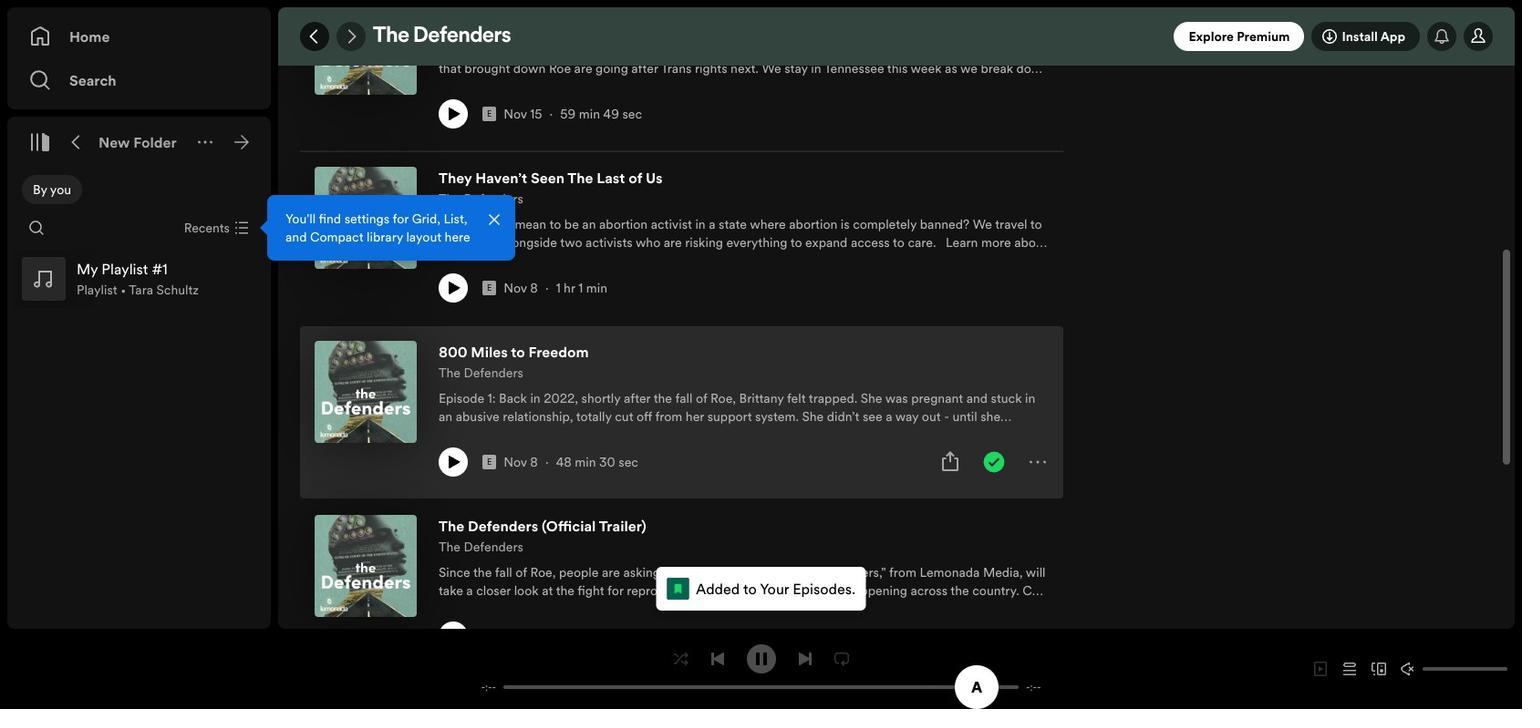 Task type: describe. For each thing, give the bounding box(es) containing it.
and
[[286, 228, 307, 246]]

new
[[99, 132, 130, 152]]

go forward image
[[344, 29, 359, 44]]

haven't
[[476, 168, 527, 188]]

library
[[367, 228, 403, 246]]

install app
[[1342, 27, 1406, 46]]

home link
[[29, 18, 249, 55]]

1 :- from the left
[[485, 681, 492, 695]]

defenders inside the top bar and user menu element
[[414, 26, 511, 47]]

min for 49
[[579, 105, 600, 123]]

previous image
[[710, 652, 725, 666]]

800 miles to freedom link
[[439, 341, 589, 363]]

you
[[50, 181, 71, 199]]

joy is resistance image
[[315, 0, 417, 95]]

you'll
[[286, 210, 316, 228]]

nov 8 for to
[[504, 453, 538, 472]]

the defenders link for miles
[[439, 363, 524, 382]]

layout
[[406, 228, 442, 246]]

player controls element
[[460, 645, 1063, 695]]

list,
[[444, 210, 468, 228]]

they haven't seen the last of us the defenders
[[439, 168, 663, 208]]

you'll find settings for grid, list, and compact library layout here dialog
[[267, 195, 515, 261]]

volume off image
[[1401, 662, 1416, 677]]

sec for 59 min 49 sec
[[623, 105, 642, 123]]

pause image
[[754, 652, 769, 666]]

by
[[33, 181, 47, 199]]

800 miles to freedom image
[[315, 341, 417, 443]]

explore premium button
[[1175, 22, 1305, 51]]

59 min 49 sec
[[560, 105, 642, 123]]

min for 30
[[575, 453, 596, 472]]

the inside the 800 miles to freedom the defenders
[[439, 364, 461, 382]]

2 -:-- from the left
[[1026, 681, 1041, 695]]

find
[[319, 210, 341, 228]]

install
[[1342, 27, 1378, 46]]

added to your episodes. status
[[656, 567, 867, 611]]

2 - from the left
[[492, 681, 496, 695]]

search link
[[29, 62, 249, 99]]

1 - from the left
[[481, 681, 485, 695]]

playlist • tara schultz
[[77, 281, 199, 299]]

800
[[439, 342, 468, 362]]

explore
[[1189, 27, 1234, 46]]

1 hr 1 min
[[556, 279, 608, 297]]

tara
[[129, 281, 153, 299]]

the defenders (official trailer) the defenders
[[439, 516, 647, 557]]

folder
[[133, 132, 177, 152]]

episodes.
[[793, 579, 856, 599]]

to inside the 800 miles to freedom the defenders
[[511, 342, 525, 362]]

you'll find settings for grid, list, and compact library layout here
[[286, 210, 471, 246]]

sec for 2 min 52 sec
[[616, 628, 636, 646]]

for
[[393, 210, 409, 228]]

top bar and user menu element
[[278, 7, 1515, 66]]

800 miles to freedom the defenders
[[439, 342, 589, 382]]

(official
[[542, 516, 596, 536]]

search
[[69, 70, 116, 90]]

last
[[597, 168, 625, 188]]

your
[[760, 579, 789, 599]]

min right hr
[[586, 279, 608, 297]]

By you checkbox
[[22, 175, 82, 204]]

compact
[[310, 228, 364, 246]]

the defenders (official trailer) link
[[439, 515, 647, 537]]

oct 20
[[504, 628, 545, 646]]

by you
[[33, 181, 71, 199]]

1 the defenders link from the top
[[439, 15, 524, 34]]

8 for to
[[530, 453, 538, 472]]

hr
[[564, 279, 575, 297]]

they haven't seen the last of us link
[[439, 167, 663, 189]]

2 min 52 sec
[[563, 628, 636, 646]]

added to your episodes.
[[696, 579, 856, 599]]

new folder button
[[95, 128, 180, 157]]

e for haven't
[[487, 283, 492, 294]]

of
[[629, 168, 642, 188]]

nov for haven't
[[504, 279, 527, 297]]

•
[[121, 281, 126, 299]]

15
[[530, 105, 542, 123]]

52
[[598, 628, 613, 646]]

48
[[556, 453, 572, 472]]

what's new image
[[1435, 29, 1450, 44]]

defenders inside the 800 miles to freedom the defenders
[[464, 364, 524, 382]]

3 - from the left
[[1026, 681, 1031, 695]]



Task type: vqa. For each thing, say whether or not it's contained in the screenshot.
group containing Playlist
yes



Task type: locate. For each thing, give the bounding box(es) containing it.
min right "59"
[[579, 105, 600, 123]]

recents
[[184, 219, 230, 237]]

sec
[[623, 105, 642, 123], [619, 453, 639, 472], [616, 628, 636, 646]]

nov left 48
[[504, 453, 527, 472]]

2 nov from the top
[[504, 279, 527, 297]]

defenders
[[464, 16, 524, 34], [414, 26, 511, 47], [464, 190, 524, 208], [464, 364, 524, 382], [468, 516, 538, 536], [464, 538, 524, 557]]

enable shuffle image
[[674, 652, 688, 666]]

Recents, List view field
[[169, 213, 260, 243]]

min right 2
[[573, 628, 595, 646]]

e left 48
[[487, 457, 492, 468]]

2 vertical spatial explicit element
[[483, 455, 497, 470]]

disable repeat image
[[834, 652, 849, 666]]

0 horizontal spatial :-
[[485, 681, 492, 695]]

-
[[481, 681, 485, 695], [492, 681, 496, 695], [1026, 681, 1031, 695], [1037, 681, 1041, 695]]

nov 8
[[504, 279, 538, 297], [504, 453, 538, 472]]

1 right hr
[[579, 279, 583, 297]]

1 vertical spatial e
[[487, 283, 492, 294]]

0 horizontal spatial 1
[[556, 279, 561, 297]]

the defenders link for defenders
[[439, 537, 524, 557]]

search in your library image
[[29, 221, 44, 235]]

nov left hr
[[504, 279, 527, 297]]

2 vertical spatial e
[[487, 457, 492, 468]]

30
[[599, 453, 616, 472]]

group
[[15, 250, 264, 308]]

defenders inside the they haven't seen the last of us the defenders
[[464, 190, 524, 208]]

2 vertical spatial sec
[[616, 628, 636, 646]]

-:--
[[481, 681, 496, 695], [1026, 681, 1041, 695]]

0 horizontal spatial to
[[511, 342, 525, 362]]

4 the defenders link from the top
[[439, 537, 524, 557]]

seen
[[531, 168, 565, 188]]

nov left 15
[[504, 105, 527, 123]]

to left your
[[743, 579, 757, 599]]

2 the defenders link from the top
[[439, 189, 524, 208]]

min
[[579, 105, 600, 123], [586, 279, 608, 297], [575, 453, 596, 472], [573, 628, 595, 646]]

1 1 from the left
[[556, 279, 561, 297]]

min right 48
[[575, 453, 596, 472]]

nov for miles
[[504, 453, 527, 472]]

1 vertical spatial sec
[[619, 453, 639, 472]]

0 vertical spatial explicit element
[[483, 107, 497, 121]]

0 vertical spatial nov 8
[[504, 279, 538, 297]]

install app link
[[1312, 22, 1420, 51]]

the defenders
[[439, 16, 524, 34], [373, 26, 511, 47]]

2 8 from the top
[[530, 453, 538, 472]]

to inside status
[[743, 579, 757, 599]]

3 e from the top
[[487, 457, 492, 468]]

new folder
[[99, 132, 177, 152]]

None search field
[[22, 213, 51, 243]]

1 nov from the top
[[504, 105, 527, 123]]

e left nov 15
[[487, 109, 492, 120]]

2 nov 8 from the top
[[504, 453, 538, 472]]

freedom
[[529, 342, 589, 362]]

the defenders inside the top bar and user menu element
[[373, 26, 511, 47]]

explicit element left nov 15
[[483, 107, 497, 121]]

oct
[[504, 628, 525, 646]]

1 nov 8 from the top
[[504, 279, 538, 297]]

1 explicit element from the top
[[483, 107, 497, 121]]

explicit element left 48
[[483, 455, 497, 470]]

next image
[[798, 652, 812, 666]]

nov 8 left hr
[[504, 279, 538, 297]]

8 left hr
[[530, 279, 538, 297]]

none search field inside main element
[[22, 213, 51, 243]]

nov 15
[[504, 105, 542, 123]]

added to your episodes. image
[[667, 578, 689, 600]]

e
[[487, 109, 492, 120], [487, 283, 492, 294], [487, 457, 492, 468]]

8 left 48
[[530, 453, 538, 472]]

go back image
[[307, 29, 322, 44]]

nov 8 for seen
[[504, 279, 538, 297]]

1 vertical spatial to
[[743, 579, 757, 599]]

2 :- from the left
[[1031, 681, 1037, 695]]

connect to a device image
[[1372, 662, 1387, 677]]

to
[[511, 342, 525, 362], [743, 579, 757, 599]]

grid,
[[412, 210, 441, 228]]

0 vertical spatial 8
[[530, 279, 538, 297]]

the defenders (official trailer) image
[[315, 515, 417, 618]]

e up miles
[[487, 283, 492, 294]]

explicit element for miles
[[483, 455, 497, 470]]

1 horizontal spatial 1
[[579, 279, 583, 297]]

2 1 from the left
[[579, 279, 583, 297]]

sec right 52
[[616, 628, 636, 646]]

3 the defenders link from the top
[[439, 363, 524, 382]]

0 horizontal spatial -:--
[[481, 681, 496, 695]]

trailer)
[[599, 516, 647, 536]]

:-
[[485, 681, 492, 695], [1031, 681, 1037, 695]]

explicit element up miles
[[483, 281, 497, 296]]

min for 52
[[573, 628, 595, 646]]

1 e from the top
[[487, 109, 492, 120]]

20
[[529, 628, 545, 646]]

1 vertical spatial explicit element
[[483, 281, 497, 296]]

playlist
[[77, 281, 117, 299]]

49
[[603, 105, 619, 123]]

e for miles
[[487, 457, 492, 468]]

the defenders link for haven't
[[439, 189, 524, 208]]

explore premium
[[1189, 27, 1290, 46]]

sec for 48 min 30 sec
[[619, 453, 639, 472]]

group containing playlist
[[15, 250, 264, 308]]

premium
[[1237, 27, 1290, 46]]

sec right 49
[[623, 105, 642, 123]]

nov
[[504, 105, 527, 123], [504, 279, 527, 297], [504, 453, 527, 472]]

2 e from the top
[[487, 283, 492, 294]]

2
[[563, 628, 570, 646]]

here
[[445, 228, 471, 246]]

1 vertical spatial nov
[[504, 279, 527, 297]]

2 explicit element from the top
[[483, 281, 497, 296]]

0 vertical spatial sec
[[623, 105, 642, 123]]

added
[[696, 579, 740, 599]]

they
[[439, 168, 472, 188]]

1 -:-- from the left
[[481, 681, 496, 695]]

main element
[[7, 7, 515, 629]]

1 vertical spatial 8
[[530, 453, 538, 472]]

app
[[1381, 27, 1406, 46]]

explicit element
[[483, 107, 497, 121], [483, 281, 497, 296], [483, 455, 497, 470]]

settings
[[345, 210, 390, 228]]

Disable repeat checkbox
[[827, 645, 856, 674]]

schultz
[[157, 281, 199, 299]]

explicit element for haven't
[[483, 281, 497, 296]]

1
[[556, 279, 561, 297], [579, 279, 583, 297]]

59
[[560, 105, 576, 123]]

1 horizontal spatial :-
[[1031, 681, 1037, 695]]

1 vertical spatial nov 8
[[504, 453, 538, 472]]

8 for seen
[[530, 279, 538, 297]]

3 explicit element from the top
[[483, 455, 497, 470]]

1 8 from the top
[[530, 279, 538, 297]]

group inside main element
[[15, 250, 264, 308]]

1 left hr
[[556, 279, 561, 297]]

0 vertical spatial e
[[487, 109, 492, 120]]

the
[[439, 16, 461, 34], [373, 26, 410, 47], [568, 168, 593, 188], [439, 190, 461, 208], [439, 364, 461, 382], [439, 516, 465, 536], [439, 538, 461, 557]]

they haven't seen the last of us image
[[315, 167, 417, 269]]

48 min 30 sec
[[556, 453, 639, 472]]

1 horizontal spatial -:--
[[1026, 681, 1041, 695]]

to right miles
[[511, 342, 525, 362]]

8
[[530, 279, 538, 297], [530, 453, 538, 472]]

sec right 30
[[619, 453, 639, 472]]

4 - from the left
[[1037, 681, 1041, 695]]

0 vertical spatial to
[[511, 342, 525, 362]]

the defenders link
[[439, 15, 524, 34], [439, 189, 524, 208], [439, 363, 524, 382], [439, 537, 524, 557]]

3 nov from the top
[[504, 453, 527, 472]]

0 vertical spatial nov
[[504, 105, 527, 123]]

1 horizontal spatial to
[[743, 579, 757, 599]]

home
[[69, 26, 110, 47]]

2 vertical spatial nov
[[504, 453, 527, 472]]

us
[[646, 168, 663, 188]]

nov 8 left 48
[[504, 453, 538, 472]]

miles
[[471, 342, 508, 362]]



